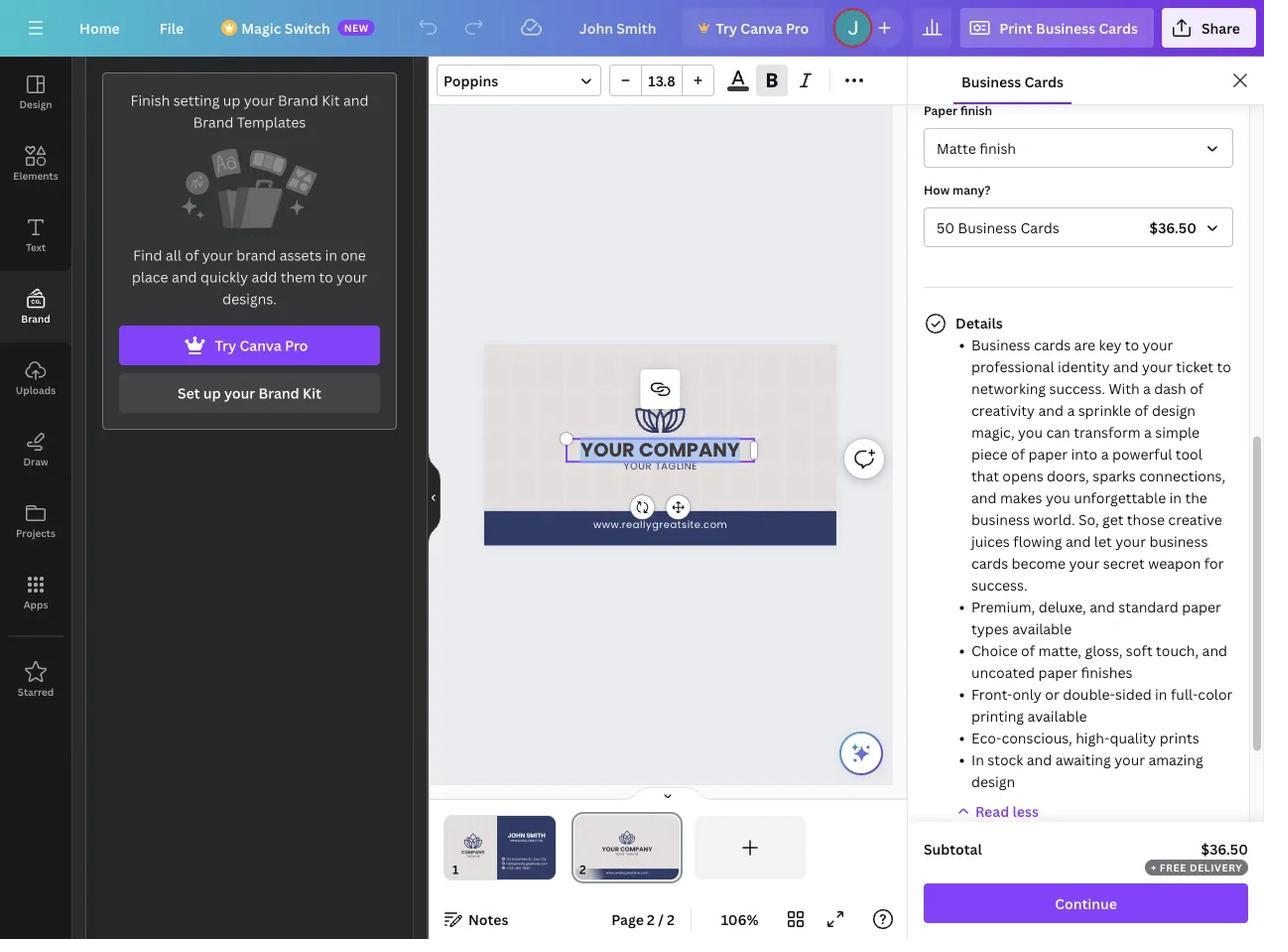 Task type: vqa. For each thing, say whether or not it's contained in the screenshot.
Try Canva Pro to the right
yes



Task type: describe. For each thing, give the bounding box(es) containing it.
doors,
[[1048, 466, 1090, 485]]

into
[[1072, 444, 1098, 463]]

assets
[[280, 246, 322, 265]]

transform
[[1074, 422, 1141, 441]]

piece
[[972, 444, 1008, 463]]

only
[[1013, 685, 1042, 703]]

design button
[[0, 57, 71, 128]]

business for 50
[[959, 218, 1018, 237]]

2 2 from the left
[[668, 910, 675, 929]]

brand up templates
[[278, 91, 319, 110]]

all
[[166, 246, 182, 265]]

premium,
[[972, 597, 1036, 616]]

1 vertical spatial canva
[[240, 336, 282, 355]]

new
[[344, 21, 369, 34]]

find
[[133, 246, 162, 265]]

of inside 'find all of your brand assets in one place and quickly add them to your designs.'
[[185, 246, 199, 265]]

and up the with
[[1114, 357, 1139, 376]]

templates
[[237, 113, 306, 132]]

let
[[1095, 532, 1113, 551]]

page
[[612, 910, 644, 929]]

your inside the finish setting up your brand kit and brand templates
[[244, 91, 275, 110]]

your for your company
[[581, 437, 635, 464]]

are
[[1075, 335, 1096, 354]]

front-
[[972, 685, 1013, 703]]

print
[[1000, 18, 1033, 37]]

print business cards
[[1000, 18, 1139, 37]]

key
[[1100, 335, 1122, 354]]

creativity
[[972, 401, 1036, 419]]

become
[[1012, 554, 1066, 572]]

business cards
[[962, 72, 1064, 91]]

paper
[[924, 102, 958, 118]]

a right into
[[1102, 444, 1110, 463]]

side panel tab list
[[0, 57, 71, 716]]

0 vertical spatial design
[[1153, 401, 1196, 419]]

for
[[1205, 554, 1225, 572]]

projects
[[16, 526, 56, 540]]

1 vertical spatial you
[[1046, 488, 1071, 507]]

poppins button
[[437, 65, 602, 96]]

How many? button
[[924, 208, 1234, 247]]

cards inside button
[[1025, 72, 1064, 91]]

types
[[972, 619, 1009, 638]]

projects button
[[0, 486, 71, 557]]

with
[[1110, 379, 1140, 398]]

brand down setting
[[193, 113, 234, 132]]

your company
[[581, 437, 741, 464]]

and down so,
[[1066, 532, 1092, 551]]

file button
[[144, 8, 200, 48]]

$36.50 for 50 business cards
[[1150, 218, 1197, 237]]

full-
[[1172, 685, 1199, 703]]

brand inside button
[[259, 384, 300, 403]]

+ free delivery
[[1152, 861, 1243, 874]]

cards for 50 business cards
[[1021, 218, 1060, 237]]

home link
[[64, 8, 136, 48]]

less
[[1013, 802, 1039, 821]]

delivery
[[1190, 861, 1243, 874]]

and right deluxe,
[[1090, 597, 1116, 616]]

flowing
[[1014, 532, 1063, 551]]

connections,
[[1140, 466, 1226, 485]]

printing
[[972, 706, 1025, 725]]

sided
[[1116, 685, 1152, 703]]

1 vertical spatial success.
[[972, 575, 1028, 594]]

apps
[[23, 598, 48, 611]]

in
[[972, 750, 985, 769]]

matte
[[937, 139, 977, 157]]

design
[[19, 97, 52, 111]]

a right the with
[[1144, 379, 1152, 398]]

sprinkle
[[1079, 401, 1132, 419]]

1 horizontal spatial to
[[1126, 335, 1140, 354]]

business for details
[[972, 335, 1031, 354]]

tool
[[1176, 444, 1203, 463]]

touch,
[[1157, 641, 1200, 660]]

finish for matte finish
[[980, 139, 1017, 157]]

makes
[[1001, 488, 1043, 507]]

1 horizontal spatial in
[[1156, 685, 1168, 703]]

brand button
[[0, 271, 71, 343]]

your for your tagline
[[624, 459, 653, 473]]

to inside 'find all of your brand assets in one place and quickly add them to your designs.'
[[319, 268, 333, 286]]

– – number field
[[648, 71, 676, 90]]

kit inside button
[[303, 384, 322, 403]]

dash
[[1155, 379, 1187, 398]]

details business cards are key to your professional identity and your ticket to networking success. with a dash of creativity and a sprinkle of design magic, you can transform a simple piece of paper into a powerful tool that opens doors, sparks connections, and makes you unforgettable in the business world. so, get those creative juices flowing and let your business cards become your secret weapon for success. premium, deluxe, and standard paper types available choice of matte, gloss, soft touch, and uncoated paper finishes front-only or double-sided in full-color printing available eco-conscious, high-quality prints in stock and awaiting your amazing design
[[956, 313, 1234, 791]]

draw button
[[0, 414, 71, 486]]

main menu bar
[[0, 0, 1265, 57]]

brand
[[236, 246, 276, 265]]

networking
[[972, 379, 1047, 398]]

/
[[658, 910, 664, 929]]

them
[[281, 268, 316, 286]]

your tagline
[[624, 459, 698, 473]]

share
[[1202, 18, 1241, 37]]

so,
[[1079, 510, 1100, 529]]

get
[[1103, 510, 1124, 529]]

quickly
[[201, 268, 248, 286]]

share button
[[1163, 8, 1257, 48]]

canva inside main menu bar
[[741, 18, 783, 37]]

text button
[[0, 200, 71, 271]]

notes button
[[437, 904, 517, 935]]

your inside set up your brand kit button
[[224, 384, 255, 403]]

a up powerful
[[1145, 422, 1153, 441]]

color
[[1199, 685, 1234, 703]]

pro inside main menu bar
[[786, 18, 809, 37]]

apps button
[[0, 557, 71, 628]]

up inside the finish setting up your brand kit and brand templates
[[223, 91, 241, 110]]

quality
[[1110, 728, 1157, 747]]

uncoated
[[972, 663, 1036, 682]]

continue
[[1056, 894, 1118, 913]]

business inside button
[[962, 72, 1022, 91]]

0 horizontal spatial business
[[972, 510, 1031, 529]]

#443737 image
[[728, 87, 749, 91]]

0 horizontal spatial try canva pro
[[215, 336, 308, 355]]

subtotal
[[924, 839, 983, 858]]

page 2 / 2
[[612, 910, 675, 929]]

unforgettable
[[1075, 488, 1167, 507]]

awaiting
[[1056, 750, 1112, 769]]

weapon
[[1149, 554, 1202, 572]]

Design title text field
[[564, 8, 675, 48]]

try canva pro inside main menu bar
[[716, 18, 809, 37]]

opens
[[1003, 466, 1044, 485]]

can
[[1047, 422, 1071, 441]]



Task type: locate. For each thing, give the bounding box(es) containing it.
0 vertical spatial $36.50
[[1150, 218, 1197, 237]]

try canva pro button
[[683, 8, 825, 48], [119, 326, 380, 365]]

0 vertical spatial up
[[223, 91, 241, 110]]

0 vertical spatial available
[[1013, 619, 1073, 638]]

home
[[79, 18, 120, 37]]

design down stock
[[972, 772, 1016, 791]]

and inside 'find all of your brand assets in one place and quickly add them to your designs.'
[[172, 268, 197, 286]]

business up paper finish
[[962, 72, 1022, 91]]

switch
[[285, 18, 330, 37]]

try canva pro up #443737 image
[[716, 18, 809, 37]]

1 vertical spatial business
[[1150, 532, 1209, 551]]

and down conscious,
[[1027, 750, 1053, 769]]

starred button
[[0, 644, 71, 716]]

cards down print business cards dropdown button
[[1025, 72, 1064, 91]]

1 horizontal spatial $36.50
[[1202, 839, 1249, 858]]

in left the 'full-'
[[1156, 685, 1168, 703]]

in
[[325, 246, 338, 265], [1170, 488, 1183, 507], [1156, 685, 1168, 703]]

of up 'opens'
[[1012, 444, 1026, 463]]

deluxe,
[[1039, 597, 1087, 616]]

company
[[639, 437, 741, 464]]

try inside main menu bar
[[716, 18, 738, 37]]

one
[[341, 246, 366, 265]]

secret
[[1104, 554, 1146, 572]]

2 horizontal spatial in
[[1170, 488, 1183, 507]]

hide image
[[428, 450, 441, 546]]

simple
[[1156, 422, 1200, 441]]

in left the the
[[1170, 488, 1183, 507]]

1 horizontal spatial pro
[[786, 18, 809, 37]]

your
[[581, 437, 635, 464], [624, 459, 653, 473]]

free
[[1160, 861, 1187, 874]]

business up the weapon
[[1150, 532, 1209, 551]]

you up world.
[[1046, 488, 1071, 507]]

cards down juices
[[972, 554, 1009, 572]]

1 vertical spatial try canva pro button
[[119, 326, 380, 365]]

0 vertical spatial pro
[[786, 18, 809, 37]]

file
[[160, 18, 184, 37]]

choice
[[972, 641, 1018, 660]]

0 horizontal spatial 2
[[647, 910, 655, 929]]

you left can
[[1019, 422, 1044, 441]]

of
[[185, 246, 199, 265], [1191, 379, 1205, 398], [1135, 401, 1149, 419], [1012, 444, 1026, 463], [1022, 641, 1036, 660]]

2 vertical spatial paper
[[1039, 663, 1078, 682]]

how
[[924, 181, 950, 198]]

and up can
[[1039, 401, 1064, 419]]

0 vertical spatial try
[[716, 18, 738, 37]]

0 vertical spatial canva
[[741, 18, 783, 37]]

cards left are
[[1035, 335, 1071, 354]]

try canva pro button up #443737 image
[[683, 8, 825, 48]]

standard
[[1119, 597, 1179, 616]]

elements button
[[0, 128, 71, 200]]

0 vertical spatial success.
[[1050, 379, 1106, 398]]

list
[[956, 334, 1234, 792]]

magic
[[241, 18, 281, 37]]

amazing
[[1149, 750, 1204, 769]]

ticket
[[1177, 357, 1214, 376]]

1 vertical spatial try
[[215, 336, 236, 355]]

and
[[344, 91, 369, 110], [172, 268, 197, 286], [1114, 357, 1139, 376], [1039, 401, 1064, 419], [972, 488, 997, 507], [1066, 532, 1092, 551], [1090, 597, 1116, 616], [1203, 641, 1228, 660], [1027, 750, 1053, 769]]

brand
[[278, 91, 319, 110], [193, 113, 234, 132], [21, 312, 50, 325], [259, 384, 300, 403]]

starred
[[18, 685, 54, 698]]

www.reallygreatsite.com
[[594, 518, 728, 532]]

try down designs. in the top of the page
[[215, 336, 236, 355]]

business for print
[[1037, 18, 1096, 37]]

0 vertical spatial cards
[[1035, 335, 1071, 354]]

0 horizontal spatial up
[[203, 384, 221, 403]]

group
[[610, 65, 715, 96]]

0 vertical spatial finish
[[961, 102, 993, 118]]

to right key
[[1126, 335, 1140, 354]]

conscious,
[[1002, 728, 1073, 747]]

a up can
[[1068, 401, 1075, 419]]

of left matte,
[[1022, 641, 1036, 660]]

canva down designs. in the top of the page
[[240, 336, 282, 355]]

1 horizontal spatial business
[[1150, 532, 1209, 551]]

0 vertical spatial paper
[[1029, 444, 1068, 463]]

finish right matte
[[980, 139, 1017, 157]]

2 horizontal spatial to
[[1218, 357, 1232, 376]]

0 horizontal spatial kit
[[303, 384, 322, 403]]

0 horizontal spatial try
[[215, 336, 236, 355]]

Paper finish button
[[924, 128, 1234, 168]]

page 2 / 2 button
[[604, 904, 683, 935]]

2 vertical spatial in
[[1156, 685, 1168, 703]]

Page title text field
[[595, 860, 603, 880]]

cards left share dropdown button
[[1100, 18, 1139, 37]]

powerful
[[1113, 444, 1173, 463]]

0 horizontal spatial in
[[325, 246, 338, 265]]

1 vertical spatial cards
[[972, 554, 1009, 572]]

magic,
[[972, 422, 1015, 441]]

find all of your brand assets in one place and quickly add them to your designs.
[[132, 246, 367, 308]]

set up your brand kit button
[[119, 373, 380, 413]]

high-
[[1076, 728, 1110, 747]]

2 left /
[[647, 910, 655, 929]]

$36.50 inside how many? button
[[1150, 218, 1197, 237]]

1 horizontal spatial up
[[223, 91, 241, 110]]

creative
[[1169, 510, 1223, 529]]

and down that
[[972, 488, 997, 507]]

cards inside dropdown button
[[1100, 18, 1139, 37]]

$36.50
[[1150, 218, 1197, 237], [1202, 839, 1249, 858]]

1 vertical spatial available
[[1028, 706, 1088, 725]]

0 vertical spatial try canva pro button
[[683, 8, 825, 48]]

0 vertical spatial try canva pro
[[716, 18, 809, 37]]

0 horizontal spatial you
[[1019, 422, 1044, 441]]

0 vertical spatial in
[[325, 246, 338, 265]]

finish for paper finish
[[961, 102, 993, 118]]

finish
[[961, 102, 993, 118], [980, 139, 1017, 157]]

cards
[[1035, 335, 1071, 354], [972, 554, 1009, 572]]

business inside details business cards are key to your professional identity and your ticket to networking success. with a dash of creativity and a sprinkle of design magic, you can transform a simple piece of paper into a powerful tool that opens doors, sparks connections, and makes you unforgettable in the business world. so, get those creative juices flowing and let your business cards become your secret weapon for success. premium, deluxe, and standard paper types available choice of matte, gloss, soft touch, and uncoated paper finishes front-only or double-sided in full-color printing available eco-conscious, high-quality prints in stock and awaiting your amazing design
[[972, 335, 1031, 354]]

read less button
[[952, 796, 1234, 822]]

to
[[319, 268, 333, 286], [1126, 335, 1140, 354], [1218, 357, 1232, 376]]

paper down can
[[1029, 444, 1068, 463]]

business cards button
[[954, 57, 1072, 104]]

in inside 'find all of your brand assets in one place and quickly add them to your designs.'
[[325, 246, 338, 265]]

0 horizontal spatial success.
[[972, 575, 1028, 594]]

1 horizontal spatial design
[[1153, 401, 1196, 419]]

106%
[[721, 910, 759, 929]]

up inside button
[[203, 384, 221, 403]]

hide pages image
[[621, 786, 716, 802]]

$36.50 for subtotal
[[1202, 839, 1249, 858]]

of down ticket
[[1191, 379, 1205, 398]]

1 horizontal spatial 2
[[668, 910, 675, 929]]

how many?
[[924, 181, 991, 198]]

try canva pro down designs. in the top of the page
[[215, 336, 308, 355]]

try canva pro button down designs. in the top of the page
[[119, 326, 380, 365]]

1 vertical spatial cards
[[1025, 72, 1064, 91]]

try up #443737 icon
[[716, 18, 738, 37]]

stock
[[988, 750, 1024, 769]]

business inside how many? button
[[959, 218, 1018, 237]]

design down dash
[[1153, 401, 1196, 419]]

list containing business cards are key to your professional identity and your ticket to networking success. with a dash of creativity and a sprinkle of design magic, you can transform a simple piece of paper into a powerful tool that opens doors, sparks connections, and makes you unforgettable in the business world. so, get those creative juices flowing and let your business cards become your secret weapon for success.
[[956, 334, 1234, 792]]

to right ticket
[[1218, 357, 1232, 376]]

1 horizontal spatial try
[[716, 18, 738, 37]]

and inside the finish setting up your brand kit and brand templates
[[344, 91, 369, 110]]

business up juices
[[972, 510, 1031, 529]]

1 vertical spatial design
[[972, 772, 1016, 791]]

1 vertical spatial up
[[203, 384, 221, 403]]

available down or
[[1028, 706, 1088, 725]]

cards down paper finish button
[[1021, 218, 1060, 237]]

a
[[1144, 379, 1152, 398], [1068, 401, 1075, 419], [1145, 422, 1153, 441], [1102, 444, 1110, 463]]

1 2 from the left
[[647, 910, 655, 929]]

brand up uploads button
[[21, 312, 50, 325]]

1 vertical spatial finish
[[980, 139, 1017, 157]]

poppins
[[444, 71, 499, 90]]

professional
[[972, 357, 1055, 376]]

1 vertical spatial pro
[[285, 336, 308, 355]]

of down the with
[[1135, 401, 1149, 419]]

try canva pro button inside main menu bar
[[683, 8, 825, 48]]

identity
[[1058, 357, 1111, 376]]

0 vertical spatial business
[[972, 510, 1031, 529]]

business inside dropdown button
[[1037, 18, 1096, 37]]

business down many?
[[959, 218, 1018, 237]]

finish right paper in the top of the page
[[961, 102, 993, 118]]

and down new
[[344, 91, 369, 110]]

in left one
[[325, 246, 338, 265]]

1 horizontal spatial try canva pro button
[[683, 8, 825, 48]]

paper down the for
[[1183, 597, 1222, 616]]

eco-
[[972, 728, 1002, 747]]

success. up premium,
[[972, 575, 1028, 594]]

success. down identity
[[1050, 379, 1106, 398]]

1 vertical spatial paper
[[1183, 597, 1222, 616]]

2 right /
[[668, 910, 675, 929]]

1 vertical spatial kit
[[303, 384, 322, 403]]

read
[[976, 802, 1010, 821]]

brand right set
[[259, 384, 300, 403]]

world.
[[1034, 510, 1076, 529]]

and down all
[[172, 268, 197, 286]]

0 vertical spatial you
[[1019, 422, 1044, 441]]

0 horizontal spatial $36.50
[[1150, 218, 1197, 237]]

that
[[972, 466, 1000, 485]]

1 vertical spatial in
[[1170, 488, 1183, 507]]

2 vertical spatial to
[[1218, 357, 1232, 376]]

text
[[26, 240, 46, 254]]

0 horizontal spatial try canva pro button
[[119, 326, 380, 365]]

0 horizontal spatial to
[[319, 268, 333, 286]]

finish inside paper finish button
[[980, 139, 1017, 157]]

up
[[223, 91, 241, 110], [203, 384, 221, 403]]

+
[[1152, 861, 1158, 874]]

2 vertical spatial cards
[[1021, 218, 1060, 237]]

1 vertical spatial $36.50
[[1202, 839, 1249, 858]]

draw
[[23, 455, 48, 468]]

1 vertical spatial to
[[1126, 335, 1140, 354]]

set
[[178, 384, 200, 403]]

add
[[252, 268, 277, 286]]

business
[[1037, 18, 1096, 37], [962, 72, 1022, 91], [959, 218, 1018, 237], [972, 335, 1031, 354]]

business right print
[[1037, 18, 1096, 37]]

brand inside button
[[21, 312, 50, 325]]

0 vertical spatial kit
[[322, 91, 340, 110]]

1 horizontal spatial try canva pro
[[716, 18, 809, 37]]

0 vertical spatial cards
[[1100, 18, 1139, 37]]

kit inside the finish setting up your brand kit and brand templates
[[322, 91, 340, 110]]

0 horizontal spatial cards
[[972, 554, 1009, 572]]

1 horizontal spatial success.
[[1050, 379, 1106, 398]]

and right touch,
[[1203, 641, 1228, 660]]

0 horizontal spatial canva
[[240, 336, 282, 355]]

pro
[[786, 18, 809, 37], [285, 336, 308, 355]]

to right them
[[319, 268, 333, 286]]

the
[[1186, 488, 1208, 507]]

1 vertical spatial try canva pro
[[215, 336, 308, 355]]

up right set
[[203, 384, 221, 403]]

of right all
[[185, 246, 199, 265]]

0 vertical spatial to
[[319, 268, 333, 286]]

those
[[1128, 510, 1166, 529]]

page 2 image
[[572, 816, 683, 880]]

business up the professional
[[972, 335, 1031, 354]]

1 horizontal spatial cards
[[1035, 335, 1071, 354]]

1 horizontal spatial kit
[[322, 91, 340, 110]]

canva assistant image
[[850, 742, 874, 766]]

read less
[[976, 802, 1039, 821]]

0 horizontal spatial design
[[972, 772, 1016, 791]]

cards for print business cards
[[1100, 18, 1139, 37]]

paper down matte,
[[1039, 663, 1078, 682]]

matte finish
[[937, 139, 1017, 157]]

try canva pro
[[716, 18, 809, 37], [215, 336, 308, 355]]

paper
[[1029, 444, 1068, 463], [1183, 597, 1222, 616], [1039, 663, 1078, 682]]

elements
[[13, 169, 58, 182]]

continue button
[[924, 884, 1249, 923]]

0 horizontal spatial pro
[[285, 336, 308, 355]]

#443737 image
[[728, 87, 749, 91]]

canva up #443737 image
[[741, 18, 783, 37]]

Your Company text field
[[567, 437, 755, 464]]

cards inside how many? button
[[1021, 218, 1060, 237]]

1 horizontal spatial you
[[1046, 488, 1071, 507]]

up right setting
[[223, 91, 241, 110]]

1 horizontal spatial canva
[[741, 18, 783, 37]]

set up your brand kit
[[178, 384, 322, 403]]

magic switch
[[241, 18, 330, 37]]

available up matte,
[[1013, 619, 1073, 638]]

details
[[956, 313, 1004, 332]]



